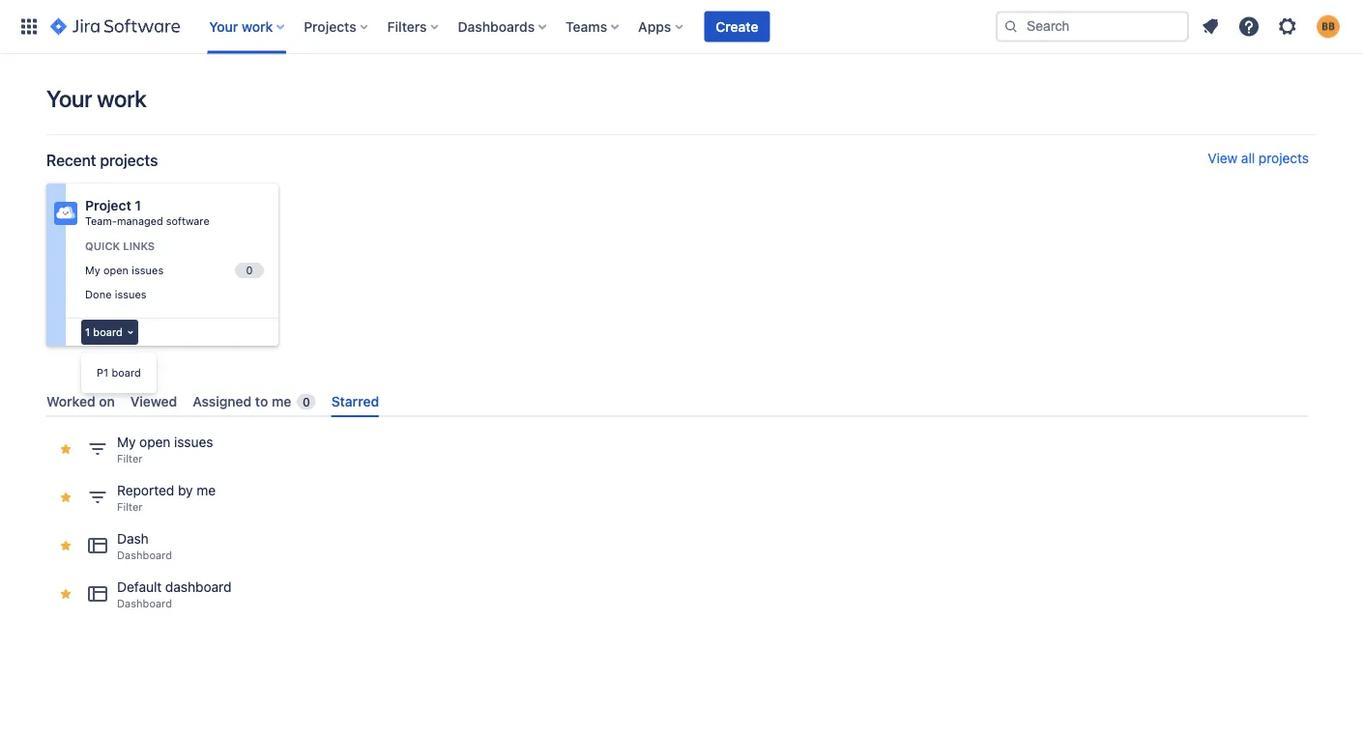 Task type: describe. For each thing, give the bounding box(es) containing it.
filter for reported
[[117, 501, 143, 514]]

create button
[[704, 11, 770, 42]]

1 vertical spatial your
[[46, 85, 92, 112]]

issues inside done issues link
[[115, 288, 147, 301]]

notifications image
[[1199, 15, 1222, 38]]

0 horizontal spatial work
[[97, 85, 146, 112]]

work inside "your work" popup button
[[242, 18, 273, 34]]

view all projects
[[1208, 150, 1309, 166]]

recent projects
[[46, 151, 158, 170]]

0 horizontal spatial your work
[[46, 85, 146, 112]]

my for my open issues
[[85, 264, 100, 277]]

managed
[[117, 215, 163, 228]]

p1 board
[[97, 367, 141, 379]]

me for reported by me filter
[[197, 483, 216, 499]]

projects
[[304, 18, 356, 34]]

project 1 team-managed software
[[85, 198, 209, 228]]

your work inside popup button
[[209, 18, 273, 34]]

on
[[99, 393, 115, 409]]

open for my open issues
[[103, 264, 129, 277]]

your work button
[[203, 11, 292, 42]]

reported by me filter
[[117, 483, 216, 514]]

primary element
[[12, 0, 996, 54]]

worked
[[46, 393, 95, 409]]

star image for reported
[[58, 490, 73, 506]]

your inside popup button
[[209, 18, 238, 34]]

apps button
[[632, 11, 691, 42]]

filters button
[[382, 11, 446, 42]]

done issues
[[85, 288, 147, 301]]

1 inside "dropdown button"
[[85, 326, 90, 339]]

all
[[1241, 150, 1255, 166]]

view all projects link
[[1208, 150, 1309, 170]]

issues for my open issues
[[132, 264, 164, 277]]

recent
[[46, 151, 96, 170]]

filter for my
[[117, 453, 143, 466]]

software
[[166, 215, 209, 228]]

view
[[1208, 150, 1238, 166]]

1 board
[[85, 326, 123, 339]]

dashboard inside the default dashboard dashboard
[[117, 598, 172, 611]]

tab list containing worked on
[[39, 386, 1317, 418]]

p1
[[97, 367, 109, 379]]

dash dashboard
[[117, 531, 172, 562]]

board for 1 board
[[93, 326, 123, 339]]

board image
[[123, 325, 138, 340]]

banner containing your work
[[0, 0, 1363, 54]]

dashboards button
[[452, 11, 554, 42]]

by
[[178, 483, 193, 499]]



Task type: locate. For each thing, give the bounding box(es) containing it.
dashboard down dash
[[117, 550, 172, 562]]

work up recent projects
[[97, 85, 146, 112]]

viewed
[[130, 393, 177, 409]]

tab list
[[39, 386, 1317, 418]]

my open issues link
[[81, 260, 267, 282]]

teams
[[566, 18, 607, 34]]

default dashboard dashboard
[[117, 580, 231, 611]]

quick links
[[85, 240, 155, 253]]

issues inside the my open issues filter
[[174, 435, 213, 451]]

1 down done
[[85, 326, 90, 339]]

2 filter from the top
[[117, 501, 143, 514]]

assigned
[[193, 393, 252, 409]]

to
[[255, 393, 268, 409]]

0 vertical spatial your
[[209, 18, 238, 34]]

0 horizontal spatial me
[[197, 483, 216, 499]]

dashboard down default
[[117, 598, 172, 611]]

1 vertical spatial 1
[[85, 326, 90, 339]]

0 vertical spatial board
[[93, 326, 123, 339]]

1 horizontal spatial 1
[[135, 198, 141, 214]]

board for p1 board
[[112, 367, 141, 379]]

1 vertical spatial your work
[[46, 85, 146, 112]]

assigned to me
[[193, 393, 291, 409]]

Search field
[[996, 11, 1189, 42]]

open down viewed
[[139, 435, 171, 451]]

0 vertical spatial filter
[[117, 453, 143, 466]]

1 horizontal spatial me
[[272, 393, 291, 409]]

1 vertical spatial board
[[112, 367, 141, 379]]

0 vertical spatial me
[[272, 393, 291, 409]]

jira software image
[[50, 15, 180, 38], [50, 15, 180, 38]]

1 horizontal spatial projects
[[1259, 150, 1309, 166]]

me inside reported by me filter
[[197, 483, 216, 499]]

done issues link
[[81, 284, 267, 306]]

1 vertical spatial me
[[197, 483, 216, 499]]

issues down links
[[132, 264, 164, 277]]

1 vertical spatial my
[[117, 435, 136, 451]]

banner
[[0, 0, 1363, 54]]

settings image
[[1276, 15, 1299, 38]]

2 vertical spatial star image
[[58, 539, 73, 554]]

open inside the my open issues filter
[[139, 435, 171, 451]]

board inside "dropdown button"
[[93, 326, 123, 339]]

1 vertical spatial dashboard
[[117, 598, 172, 611]]

0 horizontal spatial open
[[103, 264, 129, 277]]

worked on
[[46, 393, 115, 409]]

1 horizontal spatial your work
[[209, 18, 273, 34]]

1 star image from the top
[[58, 442, 73, 457]]

appswitcher icon image
[[17, 15, 41, 38]]

quick
[[85, 240, 120, 253]]

1 vertical spatial open
[[139, 435, 171, 451]]

dashboards
[[458, 18, 535, 34]]

my down viewed
[[117, 435, 136, 451]]

filter inside the my open issues filter
[[117, 453, 143, 466]]

my inside the my open issues filter
[[117, 435, 136, 451]]

1 vertical spatial filter
[[117, 501, 143, 514]]

my
[[85, 264, 100, 277], [117, 435, 136, 451]]

open
[[103, 264, 129, 277], [139, 435, 171, 451]]

reported
[[117, 483, 174, 499]]

p1 board button
[[81, 359, 156, 388]]

1 vertical spatial work
[[97, 85, 146, 112]]

dashboard
[[117, 550, 172, 562], [117, 598, 172, 611]]

board down done issues
[[93, 326, 123, 339]]

2 dashboard from the top
[[117, 598, 172, 611]]

me right by
[[197, 483, 216, 499]]

1 up managed
[[135, 198, 141, 214]]

projects button
[[298, 11, 376, 42]]

1 horizontal spatial my
[[117, 435, 136, 451]]

me for assigned to me
[[272, 393, 291, 409]]

0 vertical spatial my
[[85, 264, 100, 277]]

1 vertical spatial star image
[[58, 490, 73, 506]]

0 horizontal spatial 1
[[85, 326, 90, 339]]

issues down my open issues
[[115, 288, 147, 301]]

projects
[[1259, 150, 1309, 166], [100, 151, 158, 170]]

project
[[85, 198, 131, 214]]

my open issues filter
[[117, 435, 213, 466]]

1 inside project 1 team-managed software
[[135, 198, 141, 214]]

0 horizontal spatial your
[[46, 85, 92, 112]]

0 vertical spatial open
[[103, 264, 129, 277]]

filter inside reported by me filter
[[117, 501, 143, 514]]

star image
[[58, 587, 73, 603]]

1 horizontal spatial your
[[209, 18, 238, 34]]

default
[[117, 580, 162, 596]]

3 star image from the top
[[58, 539, 73, 554]]

p1 board link
[[93, 363, 145, 384]]

0
[[303, 395, 310, 409]]

star image down worked
[[58, 442, 73, 457]]

dash
[[117, 531, 149, 547]]

board inside button
[[112, 367, 141, 379]]

issues inside my open issues link
[[132, 264, 164, 277]]

star image
[[58, 442, 73, 457], [58, 490, 73, 506], [58, 539, 73, 554]]

your work
[[209, 18, 273, 34], [46, 85, 146, 112]]

1 horizontal spatial work
[[242, 18, 273, 34]]

0 vertical spatial 1
[[135, 198, 141, 214]]

links
[[123, 240, 155, 253]]

your profile and settings image
[[1317, 15, 1340, 38]]

open for my open issues filter
[[139, 435, 171, 451]]

my for my open issues filter
[[117, 435, 136, 451]]

filter
[[117, 453, 143, 466], [117, 501, 143, 514]]

star image for my
[[58, 442, 73, 457]]

my open issues
[[85, 264, 164, 277]]

1 vertical spatial issues
[[115, 288, 147, 301]]

team-
[[85, 215, 117, 228]]

work
[[242, 18, 273, 34], [97, 85, 146, 112]]

star image up star image
[[58, 539, 73, 554]]

me right to at the bottom left of page
[[272, 393, 291, 409]]

2 star image from the top
[[58, 490, 73, 506]]

search image
[[1004, 19, 1019, 34]]

me
[[272, 393, 291, 409], [197, 483, 216, 499]]

0 vertical spatial work
[[242, 18, 273, 34]]

0 horizontal spatial my
[[85, 264, 100, 277]]

my up done
[[85, 264, 100, 277]]

1
[[135, 198, 141, 214], [85, 326, 90, 339]]

dashboard
[[165, 580, 231, 596]]

starred
[[331, 393, 379, 409]]

your work left projects
[[209, 18, 273, 34]]

create
[[716, 18, 758, 34]]

0 vertical spatial dashboard
[[117, 550, 172, 562]]

open up done issues
[[103, 264, 129, 277]]

projects right all
[[1259, 150, 1309, 166]]

issues for my open issues filter
[[174, 435, 213, 451]]

star image left reported
[[58, 490, 73, 506]]

filter up reported
[[117, 453, 143, 466]]

1 board button
[[81, 320, 138, 345]]

your
[[209, 18, 238, 34], [46, 85, 92, 112]]

1 filter from the top
[[117, 453, 143, 466]]

board
[[93, 326, 123, 339], [112, 367, 141, 379]]

issues up by
[[174, 435, 213, 451]]

projects up project
[[100, 151, 158, 170]]

0 vertical spatial issues
[[132, 264, 164, 277]]

0 horizontal spatial projects
[[100, 151, 158, 170]]

work left projects
[[242, 18, 273, 34]]

1 horizontal spatial open
[[139, 435, 171, 451]]

0 vertical spatial your work
[[209, 18, 273, 34]]

apps
[[638, 18, 671, 34]]

teams button
[[560, 11, 627, 42]]

filter down reported
[[117, 501, 143, 514]]

your work up recent projects
[[46, 85, 146, 112]]

board right p1
[[112, 367, 141, 379]]

2 vertical spatial issues
[[174, 435, 213, 451]]

1 dashboard from the top
[[117, 550, 172, 562]]

filters
[[387, 18, 427, 34]]

help image
[[1238, 15, 1261, 38]]

done
[[85, 288, 112, 301]]

me inside tab list
[[272, 393, 291, 409]]

issues
[[132, 264, 164, 277], [115, 288, 147, 301], [174, 435, 213, 451]]

0 vertical spatial star image
[[58, 442, 73, 457]]



Task type: vqa. For each thing, say whether or not it's contained in the screenshot.
banner containing Your work
yes



